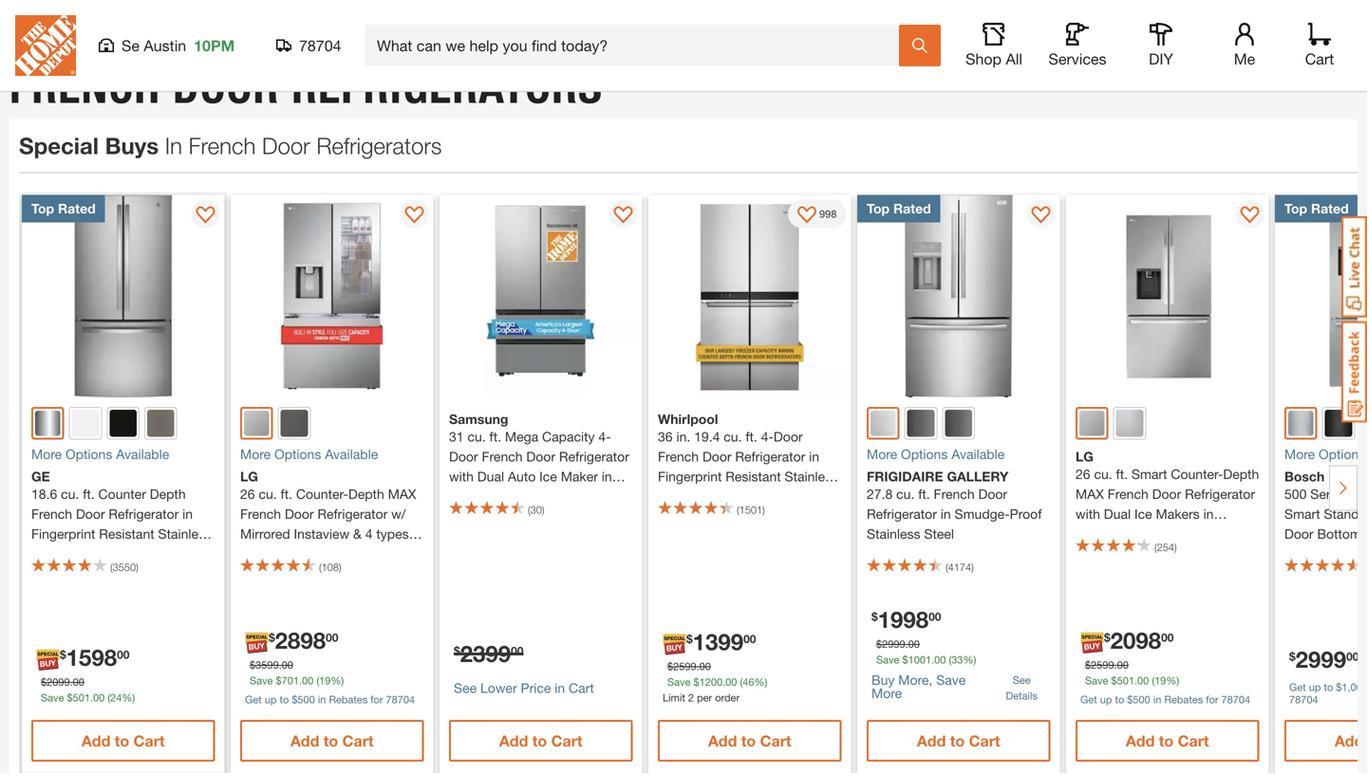 Task type: locate. For each thing, give the bounding box(es) containing it.
save inside $ 2599 . 00 save $ 501 . 00 ( 19 %) get up to $500 in  rebates for 78704
[[1085, 675, 1109, 688]]

cart for add to cart button associated with 1598
[[134, 733, 165, 751]]

2 rebates from the left
[[1165, 694, 1203, 707]]

3 more options available from the left
[[867, 447, 1005, 463]]

1 horizontal spatial fingerprint
[[658, 469, 722, 485]]

0 horizontal spatial rebates
[[329, 694, 368, 707]]

501 down 2098
[[1117, 675, 1135, 688]]

1 horizontal spatial 2599
[[1091, 660, 1115, 672]]

rebates inside $ 3599 . 00 save $ 701 . 00 ( 19 %) get up to $500 in  rebates for 78704
[[329, 694, 368, 707]]

1 horizontal spatial 2999
[[1296, 646, 1347, 673]]

cu. for 26 cu. ft. counter-depth max french door refrigerator w/ mirrored instaview & 4 types of ice, printproof stainless steel
[[259, 487, 277, 502]]

cu. inside whirlpool 36 in. 19.4 cu. ft. 4-door french door refrigerator in fingerprint resistant stainless steel, counter depth
[[724, 429, 742, 445]]

1 available from the left
[[116, 447, 169, 463]]

add down $ 2599 . 00 save $ 501 . 00 ( 19 %) get up to $500 in  rebates for 78704
[[1126, 733, 1155, 751]]

cart down see lower price in cart button
[[551, 733, 583, 751]]

1 top from the left
[[31, 201, 54, 217]]

2 add to cart from the left
[[290, 733, 374, 751]]

26 down print proof stainless steel "icon"
[[1076, 467, 1091, 483]]

$ 2399 00
[[454, 641, 524, 668]]

36 inside bosch 500 series 36
[[1351, 487, 1366, 502]]

2 display image from the left
[[1241, 207, 1260, 226]]

1 4- from the left
[[599, 429, 611, 445]]

add for save
[[917, 733, 946, 751]]

1 rated from the left
[[58, 201, 96, 217]]

18.6 cu. ft. counter depth french door refrigerator in fingerprint resistant stainless steel image
[[22, 195, 225, 398]]

2898
[[275, 627, 326, 654]]

1 horizontal spatial stainless steel image
[[1289, 411, 1314, 436]]

capacity
[[542, 429, 595, 445]]

options for ft.
[[901, 447, 948, 463]]

$500
[[292, 694, 315, 707], [1128, 694, 1151, 707]]

save down 33
[[937, 673, 966, 689]]

makers
[[1156, 507, 1200, 522]]

( 3550 )
[[110, 562, 138, 574]]

fingerprint
[[658, 469, 722, 485], [31, 527, 95, 542]]

1 horizontal spatial top rated
[[867, 201, 931, 217]]

more options available for 1598
[[31, 447, 169, 463]]

4 add to cart from the left
[[708, 733, 792, 751]]

rebates for 2898
[[329, 694, 368, 707]]

$500 down $ 2098 00
[[1128, 694, 1151, 707]]

0 horizontal spatial for
[[371, 694, 383, 707]]

7 add from the left
[[1335, 733, 1364, 751]]

0 horizontal spatial $500
[[292, 694, 315, 707]]

dual inside the "lg 26 cu. ft. smart counter-depth max french door refrigerator with dual ice makers in printproof stainless steel"
[[1104, 507, 1131, 522]]

depth up 4 at the bottom of page
[[348, 487, 384, 502]]

lg down print proof stainless steel "icon"
[[1076, 449, 1094, 465]]

add to cart for 1399
[[708, 733, 792, 751]]

2 options from the left
[[275, 447, 321, 463]]

1 horizontal spatial display image
[[1241, 207, 1260, 226]]

2999 inside $ 2999 . 00 save $ 1001 . 00 ( 33 %)
[[882, 639, 906, 651]]

services
[[1049, 50, 1107, 68]]

se austin 10pm
[[122, 37, 235, 55]]

more options link
[[1285, 445, 1368, 465]]

501
[[1117, 675, 1135, 688], [73, 692, 90, 705]]

in inside "ge 18.6 cu. ft. counter depth french door refrigerator in fingerprint resistant stainless steel"
[[183, 507, 193, 522]]

0 horizontal spatial get
[[245, 694, 262, 707]]

2 horizontal spatial get
[[1290, 682, 1307, 694]]

2599 inside $ 2599 . 00 save $ 1200 . 00 ( 46 %) limit 2 per order
[[673, 661, 697, 673]]

sponsored banner image
[[9, 0, 1358, 40]]

stainless steel image left "smudge-proof® black stainless steel" image
[[908, 410, 935, 437]]

to left $1,000
[[1324, 682, 1334, 694]]

5 add to cart from the left
[[917, 733, 1001, 751]]

0 horizontal spatial top rated
[[31, 201, 96, 217]]

shop
[[966, 50, 1002, 68]]

see details
[[1006, 675, 1038, 703]]

2 horizontal spatial top
[[1285, 201, 1308, 217]]

1 horizontal spatial ice
[[1135, 507, 1153, 522]]

4-
[[599, 429, 611, 445], [761, 429, 774, 445]]

save inside $ 2599 . 00 save $ 1200 . 00 ( 46 %) limit 2 per order
[[668, 677, 691, 689]]

$ inside $ 1399 00
[[687, 633, 693, 646]]

rebates for 2098
[[1165, 694, 1203, 707]]

add to cart
[[82, 733, 165, 751], [290, 733, 374, 751], [499, 733, 583, 751], [708, 733, 792, 751], [917, 733, 1001, 751], [1126, 733, 1209, 751]]

lg down printproof stainless steel image
[[240, 469, 258, 485]]

1 horizontal spatial dual
[[1104, 507, 1131, 522]]

ice inside 'samsung 31 cu. ft. mega capacity 4- door french door refrigerator with dual auto ice maker in stainless steel'
[[540, 469, 557, 485]]

get up to $1,000
[[1290, 682, 1368, 707]]

more for ge
[[31, 447, 62, 463]]

more options available link up gallery
[[867, 445, 1051, 465]]

up inside $ 3599 . 00 save $ 701 . 00 ( 19 %) get up to $500 in  rebates for 78704
[[265, 694, 277, 707]]

ft. right the "18.6"
[[83, 487, 95, 502]]

0 horizontal spatial 2999
[[882, 639, 906, 651]]

2 add from the left
[[290, 733, 319, 751]]

00 right the "701"
[[302, 675, 314, 688]]

( inside $ 2599 . 00 save $ 501 . 00 ( 19 %) get up to $500 in  rebates for 78704
[[1152, 675, 1155, 688]]

ft. inside lg 26 cu. ft. counter-depth max french door refrigerator w/ mirrored instaview & 4 types of ice, printproof stainless steel
[[281, 487, 292, 502]]

austin
[[144, 37, 186, 55]]

0 horizontal spatial lg
[[240, 469, 258, 485]]

with inside 'samsung 31 cu. ft. mega capacity 4- door french door refrigerator with dual auto ice maker in stainless steel'
[[449, 469, 474, 485]]

ft. inside whirlpool 36 in. 19.4 cu. ft. 4-door french door refrigerator in fingerprint resistant stainless steel, counter depth
[[746, 429, 758, 445]]

$ inside $ 2399 00
[[454, 645, 460, 658]]

108
[[322, 562, 339, 574]]

0 horizontal spatial see
[[454, 681, 477, 697]]

see left lower
[[454, 681, 477, 697]]

1 horizontal spatial available
[[325, 447, 378, 463]]

add to cart button down the buy more, save more button
[[867, 721, 1051, 763]]

printproof left 254
[[1076, 527, 1136, 542]]

printproof stainless steel image
[[244, 411, 269, 436]]

dual
[[478, 469, 504, 485], [1104, 507, 1131, 522]]

1 add to cart from the left
[[82, 733, 165, 751]]

counter inside whirlpool 36 in. 19.4 cu. ft. 4-door french door refrigerator in fingerprint resistant stainless steel, counter depth
[[696, 489, 743, 505]]

2 horizontal spatial 78704
[[1222, 694, 1251, 707]]

lg
[[1076, 449, 1094, 465], [240, 469, 258, 485]]

19 down $ 2098 00
[[1155, 675, 1167, 688]]

3 available from the left
[[952, 447, 1005, 463]]

0 horizontal spatial 4-
[[599, 429, 611, 445]]

lg for 2898
[[240, 469, 258, 485]]

stainless steel image
[[908, 410, 935, 437], [1289, 411, 1314, 436]]

available down fingerprint resistant slate image
[[116, 447, 169, 463]]

more for lg
[[240, 447, 271, 463]]

french right buys
[[189, 132, 256, 159]]

$ for $ 2999 00
[[1290, 651, 1296, 664]]

1 vertical spatial fingerprint
[[31, 527, 95, 542]]

$ for $ 3599 . 00 save $ 701 . 00 ( 19 %) get up to $500 in  rebates for 78704
[[250, 660, 256, 672]]

top
[[31, 201, 54, 217], [867, 201, 890, 217], [1285, 201, 1308, 217]]

up inside $ 2599 . 00 save $ 501 . 00 ( 19 %) get up to $500 in  rebates for 78704
[[1100, 694, 1112, 707]]

cu. inside lg 26 cu. ft. counter-depth max french door refrigerator w/ mirrored instaview & 4 types of ice, printproof stainless steel
[[259, 487, 277, 502]]

display image for 2098
[[1241, 207, 1260, 226]]

stainless inside "ge 18.6 cu. ft. counter depth french door refrigerator in fingerprint resistant stainless steel"
[[158, 527, 212, 542]]

00 inside $ 2098 00
[[1162, 632, 1174, 645]]

$ 3599 . 00 save $ 701 . 00 ( 19 %) get up to $500 in  rebates for 78704
[[245, 660, 415, 707]]

$ inside $ 2999 00
[[1290, 651, 1296, 664]]

$ inside the $ 2898 00
[[269, 632, 275, 645]]

1200
[[700, 677, 723, 689]]

1 $500 from the left
[[292, 694, 315, 707]]

get up to $1,000 button
[[1290, 679, 1368, 707]]

1 vertical spatial refrigerators
[[317, 132, 442, 159]]

2 rated from the left
[[894, 201, 931, 217]]

with inside the "lg 26 cu. ft. smart counter-depth max french door refrigerator with dual ice makers in printproof stainless steel"
[[1076, 507, 1101, 522]]

samsung 31 cu. ft. mega capacity 4- door french door refrigerator with dual auto ice maker in stainless steel
[[449, 412, 629, 505]]

add to cart button down see lower price in cart button
[[449, 721, 633, 763]]

display image
[[405, 207, 424, 226], [1241, 207, 1260, 226]]

1 vertical spatial ice
[[1135, 507, 1153, 522]]

ft. up the mirrored
[[281, 487, 292, 502]]

$ for $ 2098 00
[[1104, 632, 1111, 645]]

refrigerator up 1501
[[735, 449, 806, 465]]

$ 2599 . 00 save $ 501 . 00 ( 19 %) get up to $500 in  rebates for 78704
[[1081, 660, 1251, 707]]

steel inside frigidaire gallery 27.8 cu. ft. french door refrigerator in smudge-proof stainless steel
[[924, 527, 954, 542]]

to inside $ 3599 . 00 save $ 701 . 00 ( 19 %) get up to $500 in  rebates for 78704
[[280, 694, 289, 707]]

in
[[165, 132, 182, 159], [809, 449, 820, 465], [602, 469, 612, 485], [183, 507, 193, 522], [941, 507, 951, 522], [1204, 507, 1214, 522], [555, 681, 565, 697], [318, 694, 326, 707], [1154, 694, 1162, 707]]

french down the "18.6"
[[31, 507, 72, 522]]

1 horizontal spatial resistant
[[726, 469, 781, 485]]

resistant up 3550
[[99, 527, 154, 542]]

add to cart button for 2898
[[240, 721, 424, 763]]

1 horizontal spatial for
[[1206, 694, 1219, 707]]

( inside $ 3599 . 00 save $ 701 . 00 ( 19 %) get up to $500 in  rebates for 78704
[[317, 675, 319, 688]]

0 horizontal spatial max
[[388, 487, 416, 502]]

fingerprint inside whirlpool 36 in. 19.4 cu. ft. 4-door french door refrigerator in fingerprint resistant stainless steel, counter depth
[[658, 469, 722, 485]]

mega
[[505, 429, 539, 445]]

max up w/
[[388, 487, 416, 502]]

depth left bosch
[[1224, 467, 1260, 483]]

1 horizontal spatial rated
[[894, 201, 931, 217]]

save down 2099
[[41, 692, 64, 705]]

add to cart down $ 3599 . 00 save $ 701 . 00 ( 19 %) get up to $500 in  rebates for 78704
[[290, 733, 374, 751]]

2599 inside $ 2599 . 00 save $ 501 . 00 ( 19 %) get up to $500 in  rebates for 78704
[[1091, 660, 1115, 672]]

78704 inside $ 3599 . 00 save $ 701 . 00 ( 19 %) get up to $500 in  rebates for 78704
[[386, 694, 415, 707]]

3 display image from the left
[[798, 207, 817, 226]]

2 get up to $500 in  rebates for 78704 button from the left
[[1081, 691, 1251, 707]]

save inside $ 3599 . 00 save $ 701 . 00 ( 19 %) get up to $500 in  rebates for 78704
[[250, 675, 273, 688]]

stainless inside the "lg 26 cu. ft. smart counter-depth max french door refrigerator with dual ice makers in printproof stainless steel"
[[1139, 527, 1193, 542]]

more
[[31, 447, 62, 463], [240, 447, 271, 463], [867, 447, 898, 463], [1285, 447, 1315, 463], [872, 686, 902, 702]]

0 vertical spatial ice
[[540, 469, 557, 485]]

1 horizontal spatial rebates
[[1165, 694, 1203, 707]]

to inside $ 2599 . 00 save $ 501 . 00 ( 19 %) get up to $500 in  rebates for 78704
[[1115, 694, 1125, 707]]

save inside $ 2999 . 00 save $ 1001 . 00 ( 33 %)
[[877, 654, 900, 667]]

1 horizontal spatial with
[[1076, 507, 1101, 522]]

ft. for 18.6 cu. ft. counter depth french door refrigerator in fingerprint resistant stainless steel
[[83, 487, 95, 502]]

options for counter-
[[275, 447, 321, 463]]

stainless
[[785, 469, 839, 485], [449, 489, 503, 505], [158, 527, 212, 542], [867, 527, 921, 542], [1139, 527, 1193, 542], [343, 547, 397, 562]]

%) for 1399
[[755, 677, 768, 689]]

00 down 2098
[[1117, 660, 1129, 672]]

add down the 24
[[82, 733, 110, 751]]

0 horizontal spatial top
[[31, 201, 54, 217]]

with for door
[[449, 469, 474, 485]]

2 19 from the left
[[1155, 675, 1167, 688]]

2599
[[1091, 660, 1115, 672], [673, 661, 697, 673]]

0 horizontal spatial 501
[[73, 692, 90, 705]]

black stainless steel image
[[1325, 410, 1353, 437]]

0 horizontal spatial counter
[[98, 487, 146, 502]]

$ inside $ 1598 00
[[60, 649, 66, 662]]

get
[[1290, 682, 1307, 694], [245, 694, 262, 707], [1081, 694, 1098, 707]]

max down print proof stainless steel "icon"
[[1076, 487, 1104, 502]]

counter right steel,
[[696, 489, 743, 505]]

%)
[[963, 654, 977, 667], [331, 675, 344, 688], [1167, 675, 1180, 688], [755, 677, 768, 689], [122, 692, 135, 705]]

save down $ 2098 00
[[1085, 675, 1109, 688]]

top rated
[[31, 201, 96, 217], [867, 201, 931, 217], [1285, 201, 1349, 217]]

see inside button
[[454, 681, 477, 697]]

$ inside "$ 1998 00"
[[872, 611, 878, 624]]

0 horizontal spatial available
[[116, 447, 169, 463]]

add for 1598
[[82, 733, 110, 751]]

2 horizontal spatial more options available
[[867, 447, 1005, 463]]

frigidaire
[[867, 469, 944, 485]]

0 vertical spatial 501
[[1117, 675, 1135, 688]]

$ for $ 1998 00
[[872, 611, 878, 624]]

5 add to cart button from the left
[[867, 721, 1051, 763]]

$ for $ 2999 . 00 save $ 1001 . 00 ( 33 %)
[[877, 639, 882, 651]]

0 horizontal spatial display image
[[405, 207, 424, 226]]

( right the "701"
[[317, 675, 319, 688]]

0 horizontal spatial rated
[[58, 201, 96, 217]]

What can we help you find today? search field
[[377, 26, 898, 66]]

1 horizontal spatial 78704
[[386, 694, 415, 707]]

save
[[877, 654, 900, 667], [937, 673, 966, 689], [250, 675, 273, 688], [1085, 675, 1109, 688], [668, 677, 691, 689], [41, 692, 64, 705]]

$ 2098 00
[[1104, 627, 1174, 654]]

add to cart button down $ 3599 . 00 save $ 701 . 00 ( 19 %) get up to $500 in  rebates for 78704
[[240, 721, 424, 763]]

top down special
[[31, 201, 54, 217]]

max inside lg 26 cu. ft. counter-depth max french door refrigerator w/ mirrored instaview & 4 types of ice, printproof stainless steel
[[388, 487, 416, 502]]

4
[[365, 527, 373, 542]]

cu. up the mirrored
[[259, 487, 277, 502]]

26 cu. ft. smart counter-depth max french door refrigerator with dual ice makers in printproof stainless steel image
[[1066, 195, 1269, 398]]

refrigerators inside special buys in french door refrigerators
[[317, 132, 442, 159]]

ice,
[[256, 547, 276, 562]]

2 add to cart button from the left
[[240, 721, 424, 763]]

3 add to cart from the left
[[499, 733, 583, 751]]

1 horizontal spatial get
[[1081, 694, 1098, 707]]

3 more options available link from the left
[[867, 445, 1051, 465]]

5 add from the left
[[917, 733, 946, 751]]

refrigerator inside frigidaire gallery 27.8 cu. ft. french door refrigerator in smudge-proof stainless steel
[[867, 507, 937, 522]]

1 19 from the left
[[319, 675, 331, 688]]

1 vertical spatial 36
[[1351, 487, 1366, 502]]

%) down $ 1598 00 at bottom left
[[122, 692, 135, 705]]

for inside $ 3599 . 00 save $ 701 . 00 ( 19 %) get up to $500 in  rebates for 78704
[[371, 694, 383, 707]]

78704
[[299, 37, 341, 55], [386, 694, 415, 707], [1222, 694, 1251, 707]]

white image
[[72, 410, 99, 437]]

500
[[1285, 487, 1307, 502]]

1 horizontal spatial counter
[[696, 489, 743, 505]]

ft. left smart
[[1116, 467, 1128, 483]]

more options available link for 1598
[[31, 445, 215, 465]]

1 add from the left
[[82, 733, 110, 751]]

options down printproof black stainless steel icon
[[275, 447, 321, 463]]

up down 3599
[[265, 694, 277, 707]]

1 horizontal spatial get up to $500 in  rebates for 78704 button
[[1081, 691, 1251, 707]]

4 options from the left
[[1319, 447, 1366, 463]]

1 for from the left
[[371, 694, 383, 707]]

add for 1399
[[708, 733, 737, 751]]

3 top rated from the left
[[1285, 201, 1349, 217]]

0 vertical spatial lg
[[1076, 449, 1094, 465]]

refrigerator up makers
[[1185, 487, 1255, 502]]

0 horizontal spatial ice
[[540, 469, 557, 485]]

0 vertical spatial fingerprint
[[658, 469, 722, 485]]

up down $ 2999 00
[[1309, 682, 1321, 694]]

ft. down frigidaire
[[919, 487, 930, 502]]

00 up 1001
[[909, 639, 920, 651]]

ft. inside 'samsung 31 cu. ft. mega capacity 4- door french door refrigerator with dual auto ice maker in stainless steel'
[[490, 429, 501, 445]]

lg inside the "lg 26 cu. ft. smart counter-depth max french door refrigerator with dual ice makers in printproof stainless steel"
[[1076, 449, 1094, 465]]

cu. for 26 cu. ft. smart counter-depth max french door refrigerator with dual ice makers in printproof stainless steel
[[1094, 467, 1113, 483]]

1 horizontal spatial counter-
[[1171, 467, 1224, 483]]

refrigerator up maker at the left bottom
[[559, 449, 629, 465]]

options up frigidaire
[[901, 447, 948, 463]]

3 options from the left
[[901, 447, 948, 463]]

0 vertical spatial counter-
[[1171, 467, 1224, 483]]

$500 down the "701"
[[292, 694, 315, 707]]

1 vertical spatial counter-
[[296, 487, 348, 502]]

00 up 46
[[744, 633, 756, 646]]

add down order
[[708, 733, 737, 751]]

cu.
[[468, 429, 486, 445], [724, 429, 742, 445], [1094, 467, 1113, 483], [61, 487, 79, 502], [259, 487, 277, 502], [897, 487, 915, 502]]

to down see lower price in cart button
[[533, 733, 547, 751]]

cu. right the "18.6"
[[61, 487, 79, 502]]

top rated for save
[[867, 201, 931, 217]]

with for max
[[1076, 507, 1101, 522]]

4- inside whirlpool 36 in. 19.4 cu. ft. 4-door french door refrigerator in fingerprint resistant stainless steel, counter depth
[[761, 429, 774, 445]]

cu. down "samsung"
[[468, 429, 486, 445]]

steel inside the "lg 26 cu. ft. smart counter-depth max french door refrigerator with dual ice makers in printproof stainless steel"
[[1197, 527, 1227, 542]]

$ 1598 00
[[60, 644, 130, 672]]

steel down of
[[240, 567, 270, 582]]

french door refrigerators
[[9, 59, 603, 114]]

steel inside "ge 18.6 cu. ft. counter depth french door refrigerator in fingerprint resistant stainless steel"
[[31, 547, 61, 562]]

lower
[[481, 681, 517, 697]]

( right 1001
[[949, 654, 952, 667]]

2 horizontal spatial rated
[[1312, 201, 1349, 217]]

add down get up to $1,000
[[1335, 733, 1364, 751]]

0 horizontal spatial fingerprint
[[31, 527, 95, 542]]

add to cart button for save
[[867, 721, 1051, 763]]

00 inside $ 2999 00
[[1347, 651, 1359, 664]]

0 vertical spatial 26
[[1076, 467, 1091, 483]]

display image
[[196, 207, 215, 226], [614, 207, 633, 226], [798, 207, 817, 226], [1032, 207, 1051, 226]]

00 left the 24
[[93, 692, 105, 705]]

top for 1598
[[31, 201, 54, 217]]

6 add to cart from the left
[[1126, 733, 1209, 751]]

1 horizontal spatial 26
[[1076, 467, 1091, 483]]

cart down $ 2599 . 00 save $ 501 . 00 ( 19 %) get up to $500 in  rebates for 78704
[[1178, 733, 1209, 751]]

lg inside lg 26 cu. ft. counter-depth max french door refrigerator w/ mirrored instaview & 4 types of ice, printproof stainless steel
[[240, 469, 258, 485]]

0 horizontal spatial 26
[[240, 487, 255, 502]]

2 more options available from the left
[[240, 447, 378, 463]]

1 horizontal spatial up
[[1100, 694, 1112, 707]]

cart down see details dropdown button
[[969, 733, 1001, 751]]

2 horizontal spatial up
[[1309, 682, 1321, 694]]

0 horizontal spatial get up to $500 in  rebates for 78704 button
[[245, 691, 415, 707]]

ice left makers
[[1135, 507, 1153, 522]]

( right '1200'
[[740, 677, 743, 689]]

1 horizontal spatial more options available
[[240, 447, 378, 463]]

more options available link down black icon
[[31, 445, 215, 465]]

0 horizontal spatial stainless steel image
[[908, 410, 935, 437]]

0 vertical spatial resistant
[[726, 469, 781, 485]]

%) for 2898
[[331, 675, 344, 688]]

more options available down printproof black stainless steel icon
[[240, 447, 378, 463]]

2 max from the left
[[1076, 487, 1104, 502]]

1 horizontal spatial 19
[[1155, 675, 1167, 688]]

2 for from the left
[[1206, 694, 1219, 707]]

1 horizontal spatial see
[[1013, 675, 1031, 687]]

1 display image from the left
[[405, 207, 424, 226]]

get up to $500 in  rebates for 78704 button for 2898
[[245, 691, 415, 707]]

french down smart
[[1108, 487, 1149, 502]]

1 horizontal spatial lg
[[1076, 449, 1094, 465]]

0 horizontal spatial up
[[265, 694, 277, 707]]

add
[[82, 733, 110, 751], [290, 733, 319, 751], [499, 733, 528, 751], [708, 733, 737, 751], [917, 733, 946, 751], [1126, 733, 1155, 751], [1335, 733, 1364, 751]]

0 horizontal spatial counter-
[[296, 487, 348, 502]]

cart
[[1306, 50, 1335, 68], [569, 681, 594, 697], [134, 733, 165, 751], [343, 733, 374, 751], [551, 733, 583, 751], [760, 733, 792, 751], [969, 733, 1001, 751], [1178, 733, 1209, 751]]

$ for $ 2898 00
[[269, 632, 275, 645]]

cu. for 18.6 cu. ft. counter depth french door refrigerator in fingerprint resistant stainless steel
[[61, 487, 79, 502]]

more options available link down printproof black stainless steel icon
[[240, 445, 424, 465]]

1 max from the left
[[388, 487, 416, 502]]

refrigerator up & at the left
[[318, 507, 388, 522]]

for for 2898
[[371, 694, 383, 707]]

in inside see lower price in cart button
[[555, 681, 565, 697]]

1 horizontal spatial max
[[1076, 487, 1104, 502]]

1 rebates from the left
[[329, 694, 368, 707]]

( down instaview
[[319, 562, 322, 574]]

0 horizontal spatial more options available link
[[31, 445, 215, 465]]

6 add to cart button from the left
[[1076, 721, 1260, 763]]

19.4
[[694, 429, 720, 445]]

0 horizontal spatial 19
[[319, 675, 331, 688]]

add to cart button down order
[[658, 721, 842, 763]]

0 vertical spatial with
[[449, 469, 474, 485]]

2 horizontal spatial top rated
[[1285, 201, 1349, 217]]

%) for 2098
[[1167, 675, 1180, 688]]

resistant inside "ge 18.6 cu. ft. counter depth french door refrigerator in fingerprint resistant stainless steel"
[[99, 527, 154, 542]]

27.8
[[867, 487, 893, 502]]

smudge-proof® black stainless steel image
[[945, 410, 973, 437]]

1 vertical spatial resistant
[[99, 527, 154, 542]]

998 button
[[788, 200, 847, 228]]

1 vertical spatial 26
[[240, 487, 255, 502]]

1001
[[908, 654, 932, 667]]

19
[[319, 675, 331, 688], [1155, 675, 1167, 688]]

19 for 2898
[[319, 675, 331, 688]]

18.6
[[31, 487, 57, 502]]

$
[[872, 611, 878, 624], [269, 632, 275, 645], [1104, 632, 1111, 645], [687, 633, 693, 646], [877, 639, 882, 651], [454, 645, 460, 658], [60, 649, 66, 662], [1290, 651, 1296, 664], [903, 654, 908, 667], [250, 660, 256, 672], [1085, 660, 1091, 672], [668, 661, 673, 673], [276, 675, 282, 688], [1112, 675, 1117, 688], [41, 677, 47, 689], [694, 677, 700, 689], [67, 692, 73, 705]]

me button
[[1215, 23, 1275, 68]]

3 add to cart button from the left
[[449, 721, 633, 763]]

steel down auto
[[507, 489, 537, 505]]

0 horizontal spatial with
[[449, 469, 474, 485]]

printproof inside the "lg 26 cu. ft. smart counter-depth max french door refrigerator with dual ice makers in printproof stainless steel"
[[1076, 527, 1136, 542]]

501 for 2099
[[73, 692, 90, 705]]

0 vertical spatial dual
[[478, 469, 504, 485]]

see
[[1013, 675, 1031, 687], [454, 681, 477, 697]]

1 more options available from the left
[[31, 447, 169, 463]]

0 horizontal spatial printproof
[[280, 547, 340, 562]]

( 254 )
[[1155, 542, 1177, 554]]

00 up $1,000
[[1347, 651, 1359, 664]]

%) inside $ 3599 . 00 save $ 701 . 00 ( 19 %) get up to $500 in  rebates for 78704
[[331, 675, 344, 688]]

2399
[[460, 641, 511, 668]]

print proof stainless steel image
[[1080, 411, 1105, 436]]

%) inside $ 2599 . 00 save $ 501 . 00 ( 19 %) get up to $500 in  rebates for 78704
[[1167, 675, 1180, 688]]

2 available from the left
[[325, 447, 378, 463]]

1 options from the left
[[66, 447, 112, 463]]

refrigerator inside lg 26 cu. ft. counter-depth max french door refrigerator w/ mirrored instaview & 4 types of ice, printproof stainless steel
[[318, 507, 388, 522]]

0 vertical spatial refrigerators
[[292, 59, 603, 114]]

0 horizontal spatial 36
[[658, 429, 673, 445]]

mirrored
[[240, 527, 290, 542]]

0 horizontal spatial more options available
[[31, 447, 169, 463]]

add to cart button for 1598
[[31, 721, 215, 763]]

1 add to cart button from the left
[[31, 721, 215, 763]]

get inside $ 3599 . 00 save $ 701 . 00 ( 19 %) get up to $500 in  rebates for 78704
[[245, 694, 262, 707]]

save down 3599
[[250, 675, 273, 688]]

78704 inside $ 2599 . 00 save $ 501 . 00 ( 19 %) get up to $500 in  rebates for 78704
[[1222, 694, 1251, 707]]

2 horizontal spatial available
[[952, 447, 1005, 463]]

2 4- from the left
[[761, 429, 774, 445]]

2599 up 2
[[673, 661, 697, 673]]

steel down makers
[[1197, 527, 1227, 542]]

4 add to cart button from the left
[[658, 721, 842, 763]]

save for $ 2999 . 00 save $ 1001 . 00 ( 33 %)
[[877, 654, 900, 667]]

1 horizontal spatial printproof
[[1076, 527, 1136, 542]]

2 $500 from the left
[[1128, 694, 1151, 707]]

0 horizontal spatial dual
[[478, 469, 504, 485]]

stainless inside whirlpool 36 in. 19.4 cu. ft. 4-door french door refrigerator in fingerprint resistant stainless steel, counter depth
[[785, 469, 839, 485]]

1 top rated from the left
[[31, 201, 96, 217]]

501 inside $ 2599 . 00 save $ 501 . 00 ( 19 %) get up to $500 in  rebates for 78704
[[1117, 675, 1135, 688]]

00 left 33
[[935, 654, 946, 667]]

get right details
[[1081, 694, 1098, 707]]

stainless inside lg 26 cu. ft. counter-depth max french door refrigerator w/ mirrored instaview & 4 types of ice, printproof stainless steel
[[343, 547, 397, 562]]

options down white image
[[66, 447, 112, 463]]

4 add from the left
[[708, 733, 737, 751]]

0 horizontal spatial resistant
[[99, 527, 154, 542]]

save up buy
[[877, 654, 900, 667]]

1 horizontal spatial 36
[[1351, 487, 1366, 502]]

1998
[[878, 606, 929, 634]]

1 vertical spatial lg
[[240, 469, 258, 485]]

add to cart for 2898
[[290, 733, 374, 751]]

add to cart down the 24
[[82, 733, 165, 751]]

1 horizontal spatial $500
[[1128, 694, 1151, 707]]

add to cart for 1598
[[82, 733, 165, 751]]

1 horizontal spatial top
[[867, 201, 890, 217]]

available for 1598
[[116, 447, 169, 463]]

3 top from the left
[[1285, 201, 1308, 217]]

1 get up to $500 in  rebates for 78704 button from the left
[[245, 691, 415, 707]]

1 horizontal spatial 4-
[[761, 429, 774, 445]]

get up to $500 in  rebates for 78704 button down $ 2098 00
[[1081, 691, 1251, 707]]

rebates down the $ 2898 00
[[329, 694, 368, 707]]

smudge-proof® stainless steel image
[[871, 411, 896, 436]]

( inside $ 2599 . 00 save $ 1200 . 00 ( 46 %) limit 2 per order
[[740, 677, 743, 689]]

0 horizontal spatial 2599
[[673, 661, 697, 673]]

10pm
[[194, 37, 235, 55]]

0 horizontal spatial 78704
[[299, 37, 341, 55]]

1 horizontal spatial 501
[[1117, 675, 1135, 688]]

0 vertical spatial 36
[[658, 429, 673, 445]]

top right 998
[[867, 201, 890, 217]]

1 vertical spatial with
[[1076, 507, 1101, 522]]

counter down black icon
[[98, 487, 146, 502]]

1 more options available link from the left
[[31, 445, 215, 465]]

add to cart for save
[[917, 733, 1001, 751]]

with down 31
[[449, 469, 474, 485]]

w/
[[391, 507, 406, 522]]

1 vertical spatial dual
[[1104, 507, 1131, 522]]

36 left in.
[[658, 429, 673, 445]]

cart link
[[1299, 23, 1341, 68]]

1 horizontal spatial more options available link
[[240, 445, 424, 465]]

00 up the see lower price in cart
[[511, 645, 524, 658]]

resistant
[[726, 469, 781, 485], [99, 527, 154, 542]]

2 top from the left
[[867, 201, 890, 217]]

dual inside 'samsung 31 cu. ft. mega capacity 4- door french door refrigerator with dual auto ice maker in stainless steel'
[[478, 469, 504, 485]]

1 vertical spatial printproof
[[280, 547, 340, 562]]

save inside the $ 2099 . 00 save $ 501 . 00 ( 24 %)
[[41, 692, 64, 705]]

1 vertical spatial 501
[[73, 692, 90, 705]]

2 top rated from the left
[[867, 201, 931, 217]]

printproof stainless steel image
[[1117, 410, 1144, 437]]

with right proof at the bottom right of the page
[[1076, 507, 1101, 522]]

french inside whirlpool 36 in. 19.4 cu. ft. 4-door french door refrigerator in fingerprint resistant stainless steel, counter depth
[[658, 449, 699, 465]]

%) up the buy more, save more button
[[963, 654, 977, 667]]

bosch
[[1285, 469, 1325, 485]]

6 add from the left
[[1126, 733, 1155, 751]]

00 up the 24
[[117, 649, 130, 662]]

46
[[743, 677, 755, 689]]

door
[[173, 59, 280, 114], [262, 132, 310, 159], [774, 429, 803, 445], [449, 449, 478, 465], [527, 449, 556, 465], [703, 449, 732, 465], [979, 487, 1008, 502], [1153, 487, 1182, 502], [76, 507, 105, 522], [285, 507, 314, 522]]

2 horizontal spatial more options available link
[[867, 445, 1051, 465]]

78704 button
[[276, 36, 342, 55]]

31
[[449, 429, 464, 445]]

to down the buy more, save more button
[[950, 733, 965, 751]]

%) right '1200'
[[755, 677, 768, 689]]

0 vertical spatial printproof
[[1076, 527, 1136, 542]]

2999 for $ 2999 . 00 save $ 1001 . 00 ( 33 %)
[[882, 639, 906, 651]]

to down the "701"
[[280, 694, 289, 707]]

add to cart button down the 24
[[31, 721, 215, 763]]



Task type: vqa. For each thing, say whether or not it's contained in the screenshot.
the $ 2599 . 00 Save $ 501 . 00 ( 19 %) Get up to $500 in  Rebates for 78704
yes



Task type: describe. For each thing, give the bounding box(es) containing it.
cu. inside frigidaire gallery 27.8 cu. ft. french door refrigerator in smudge-proof stainless steel
[[897, 487, 915, 502]]

2099
[[47, 677, 70, 689]]

ge 18.6 cu. ft. counter depth french door refrigerator in fingerprint resistant stainless steel
[[31, 469, 212, 562]]

ft. for 31 cu. ft. mega capacity 4- door french door refrigerator with dual auto ice maker in stainless steel
[[490, 429, 501, 445]]

order
[[715, 692, 740, 705]]

30
[[531, 504, 542, 517]]

steel,
[[658, 489, 692, 505]]

4174
[[948, 562, 972, 574]]

$ 2599 . 00 save $ 1200 . 00 ( 46 %) limit 2 per order
[[663, 661, 768, 705]]

smart
[[1132, 467, 1168, 483]]

types
[[376, 527, 409, 542]]

%) inside $ 2999 . 00 save $ 1001 . 00 ( 33 %)
[[963, 654, 977, 667]]

$500 for 2098
[[1128, 694, 1151, 707]]

see lower price in cart button
[[454, 672, 628, 707]]

refrigerator inside "ge 18.6 cu. ft. counter depth french door refrigerator in fingerprint resistant stainless steel"
[[109, 507, 179, 522]]

36 inside whirlpool 36 in. 19.4 cu. ft. 4-door french door refrigerator in fingerprint resistant stainless steel, counter depth
[[658, 429, 673, 445]]

cart right price
[[569, 681, 594, 697]]

get up to $500 in  rebates for 78704 button for 2098
[[1081, 691, 1251, 707]]

fingerprint inside "ge 18.6 cu. ft. counter depth french door refrigerator in fingerprint resistant stainless steel"
[[31, 527, 95, 542]]

3 add from the left
[[499, 733, 528, 751]]

shop all
[[966, 50, 1023, 68]]

( 108 )
[[319, 562, 342, 574]]

counter inside "ge 18.6 cu. ft. counter depth french door refrigerator in fingerprint resistant stainless steel"
[[98, 487, 146, 502]]

) for 26 cu. ft. counter-depth max french door refrigerator w/ mirrored instaview & 4 types of ice, printproof stainless steel
[[339, 562, 342, 574]]

00 inside $ 1598 00
[[117, 649, 130, 662]]

ft. for 26 cu. ft. counter-depth max french door refrigerator w/ mirrored instaview & 4 types of ice, printproof stainless steel
[[281, 487, 292, 502]]

add for 2098
[[1126, 733, 1155, 751]]

( inside the $ 2099 . 00 save $ 501 . 00 ( 24 %)
[[108, 692, 110, 705]]

price
[[521, 681, 551, 697]]

1598
[[66, 644, 117, 672]]

depth inside whirlpool 36 in. 19.4 cu. ft. 4-door french door refrigerator in fingerprint resistant stainless steel, counter depth
[[747, 489, 783, 505]]

more options available for save
[[867, 447, 1005, 463]]

add inside button
[[1335, 733, 1364, 751]]

se
[[122, 37, 140, 55]]

frigidaire gallery 27.8 cu. ft. french door refrigerator in smudge-proof stainless steel
[[867, 469, 1042, 542]]

998
[[820, 208, 837, 220]]

refrigerator inside the "lg 26 cu. ft. smart counter-depth max french door refrigerator with dual ice makers in printproof stainless steel"
[[1185, 487, 1255, 502]]

door inside "ge 18.6 cu. ft. counter depth french door refrigerator in fingerprint resistant stainless steel"
[[76, 507, 105, 522]]

lg 26 cu. ft. counter-depth max french door refrigerator w/ mirrored instaview & 4 types of ice, printproof stainless steel
[[240, 469, 416, 582]]

to down $ 3599 . 00 save $ 701 . 00 ( 19 %) get up to $500 in  rebates for 78704
[[324, 733, 338, 751]]

counter- inside lg 26 cu. ft. counter-depth max french door refrigerator w/ mirrored instaview & 4 types of ice, printproof stainless steel
[[296, 487, 348, 502]]

) for 27.8 cu. ft. french door refrigerator in smudge-proof stainless steel
[[972, 562, 974, 574]]

78704 for 2898
[[386, 694, 415, 707]]

78704 inside button
[[299, 37, 341, 55]]

3550
[[113, 562, 136, 574]]

26 for 2098
[[1076, 467, 1091, 483]]

depth inside "ge 18.6 cu. ft. counter depth french door refrigerator in fingerprint resistant stainless steel"
[[150, 487, 186, 502]]

1501
[[739, 504, 763, 517]]

ft. inside frigidaire gallery 27.8 cu. ft. french door refrigerator in smudge-proof stainless steel
[[919, 487, 930, 502]]

00 inside $ 1399 00
[[744, 633, 756, 646]]

501 for 2599
[[1117, 675, 1135, 688]]

printproof inside lg 26 cu. ft. counter-depth max french door refrigerator w/ mirrored instaview & 4 types of ice, printproof stainless steel
[[280, 547, 340, 562]]

1 display image from the left
[[196, 207, 215, 226]]

in.
[[677, 429, 691, 445]]

in inside 'samsung 31 cu. ft. mega capacity 4- door french door refrigerator with dual auto ice maker in stainless steel'
[[602, 469, 612, 485]]

$ 2898 00
[[269, 627, 338, 654]]

26 cu. ft. counter-depth max french door refrigerator w/ mirrored instaview & 4 types of ice, printproof stainless steel image
[[231, 195, 433, 398]]

see lower price in cart
[[454, 681, 594, 697]]

special buys in french door refrigerators
[[19, 132, 442, 159]]

steel inside 'samsung 31 cu. ft. mega capacity 4- door french door refrigerator with dual auto ice maker in stainless steel'
[[507, 489, 537, 505]]

french inside special buys in french door refrigerators
[[189, 132, 256, 159]]

door inside the "lg 26 cu. ft. smart counter-depth max french door refrigerator with dual ice makers in printproof stainless steel"
[[1153, 487, 1182, 502]]

500 series 36 in. 26 cu ft smart standard depth french door bottom freezer refrigerator in stainless steel w/ ice, water image
[[1275, 195, 1368, 398]]

cart for add to cart button related to 2898
[[343, 733, 374, 751]]

diy
[[1149, 50, 1174, 68]]

( down frigidaire gallery 27.8 cu. ft. french door refrigerator in smudge-proof stainless steel
[[946, 562, 948, 574]]

the home depot logo image
[[15, 15, 76, 76]]

31 cu. ft. mega capacity 4-door french door refrigerator with dual auto ice maker in stainless steel image
[[440, 195, 642, 398]]

36 in. 19.4 cu. ft. 4-door french door refrigerator in fingerprint resistant stainless steel, counter depth image
[[649, 195, 851, 398]]

2599 for 1399
[[673, 661, 697, 673]]

buy
[[872, 673, 895, 689]]

( up $ 1598 00 at bottom left
[[110, 562, 113, 574]]

2999 for $ 2999 00
[[1296, 646, 1347, 673]]

$ 2999 00
[[1290, 646, 1359, 673]]

dual for door
[[478, 469, 504, 485]]

( 4174 )
[[946, 562, 974, 574]]

in inside whirlpool 36 in. 19.4 cu. ft. 4-door french door refrigerator in fingerprint resistant stainless steel, counter depth
[[809, 449, 820, 465]]

more options available link for save
[[867, 445, 1051, 465]]

701
[[282, 675, 299, 688]]

french inside frigidaire gallery 27.8 cu. ft. french door refrigerator in smudge-proof stainless steel
[[934, 487, 975, 502]]

of
[[240, 547, 252, 562]]

save inside buy more, save more
[[937, 673, 966, 689]]

door inside frigidaire gallery 27.8 cu. ft. french door refrigerator in smudge-proof stainless steel
[[979, 487, 1008, 502]]

see for see details
[[1013, 675, 1031, 687]]

french down se
[[9, 59, 161, 114]]

buy more, save more button
[[872, 669, 989, 707]]

00 inside $ 2399 00
[[511, 645, 524, 658]]

add to cart button for 1399
[[658, 721, 842, 763]]

save for $ 2599 . 00 save $ 501 . 00 ( 19 %) get up to $500 in  rebates for 78704
[[1085, 675, 1109, 688]]

options for counter
[[66, 447, 112, 463]]

ice inside the "lg 26 cu. ft. smart counter-depth max french door refrigerator with dual ice makers in printproof stainless steel"
[[1135, 507, 1153, 522]]

$ 1399 00
[[687, 629, 756, 656]]

smudge-
[[955, 507, 1010, 522]]

door inside lg 26 cu. ft. counter-depth max french door refrigerator w/ mirrored instaview & 4 types of ice, printproof stainless steel
[[285, 507, 314, 522]]

3599
[[256, 660, 279, 672]]

maker
[[561, 469, 598, 485]]

to down $ 2599 . 00 save $ 501 . 00 ( 19 %) get up to $500 in  rebates for 78704
[[1159, 733, 1174, 751]]

( 30 )
[[528, 504, 545, 517]]

in inside special buys in french door refrigerators
[[165, 132, 182, 159]]

$ for $ 2599 . 00 save $ 501 . 00 ( 19 %) get up to $500 in  rebates for 78704
[[1085, 660, 1091, 672]]

) for 18.6 cu. ft. counter depth french door refrigerator in fingerprint resistant stainless steel
[[136, 562, 138, 574]]

resistant inside whirlpool 36 in. 19.4 cu. ft. 4-door french door refrigerator in fingerprint resistant stainless steel, counter depth
[[726, 469, 781, 485]]

00 inside the $ 2898 00
[[326, 632, 338, 645]]

display image for 2898
[[405, 207, 424, 226]]

2 more options available link from the left
[[240, 445, 424, 465]]

french inside "ge 18.6 cu. ft. counter depth french door refrigerator in fingerprint resistant stainless steel"
[[31, 507, 72, 522]]

lg for 2098
[[1076, 449, 1094, 465]]

french inside the "lg 26 cu. ft. smart counter-depth max french door refrigerator with dual ice makers in printproof stainless steel"
[[1108, 487, 1149, 502]]

cart for add to cart button corresponding to save
[[969, 733, 1001, 751]]

cart for add to cart button associated with 2098
[[1178, 733, 1209, 751]]

78704 for 2098
[[1222, 694, 1251, 707]]

me
[[1234, 50, 1256, 68]]

19 for 2098
[[1155, 675, 1167, 688]]

dual for max
[[1104, 507, 1131, 522]]

special
[[19, 132, 99, 159]]

in inside $ 3599 . 00 save $ 701 . 00 ( 19 %) get up to $500 in  rebates for 78704
[[318, 694, 326, 707]]

add 
[[1335, 733, 1368, 751]]

stainless inside frigidaire gallery 27.8 cu. ft. french door refrigerator in smudge-proof stainless steel
[[867, 527, 921, 542]]

buy more, save more
[[872, 673, 966, 702]]

more,
[[899, 673, 933, 689]]

00 down $ 2098 00
[[1138, 675, 1149, 688]]

2
[[688, 692, 694, 705]]

$ for $ 1598 00
[[60, 649, 66, 662]]

black image
[[110, 410, 137, 437]]

4- for capacity
[[599, 429, 611, 445]]

save for $ 2599 . 00 save $ 1200 . 00 ( 46 %) limit 2 per order
[[668, 677, 691, 689]]

3 rated from the left
[[1312, 201, 1349, 217]]

diy button
[[1131, 23, 1192, 68]]

2599 for 2098
[[1091, 660, 1115, 672]]

27.8 cu. ft. french door refrigerator in smudge-proof stainless steel image
[[858, 195, 1060, 398]]

00 inside "$ 1998 00"
[[929, 611, 942, 624]]

ft. for 26 cu. ft. smart counter-depth max french door refrigerator with dual ice makers in printproof stainless steel
[[1116, 467, 1128, 483]]

26 for 2898
[[240, 487, 255, 502]]

services button
[[1047, 23, 1108, 68]]

see for see lower price in cart
[[454, 681, 477, 697]]

french inside 'samsung 31 cu. ft. mega capacity 4- door french door refrigerator with dual auto ice maker in stainless steel'
[[482, 449, 523, 465]]

add button
[[1285, 721, 1368, 763]]

refrigerator inside whirlpool 36 in. 19.4 cu. ft. 4-door french door refrigerator in fingerprint resistant stainless steel, counter depth
[[735, 449, 806, 465]]

( 1501 )
[[737, 504, 765, 517]]

cart right me
[[1306, 50, 1335, 68]]

&
[[353, 527, 362, 542]]

( inside $ 2999 . 00 save $ 1001 . 00 ( 33 %)
[[949, 654, 952, 667]]

2 display image from the left
[[614, 207, 633, 226]]

$ for $ 2399 00
[[454, 645, 460, 658]]

more options 
[[1285, 447, 1368, 463]]

$ for $ 1399 00
[[687, 633, 693, 646]]

cu. for 31 cu. ft. mega capacity 4- door french door refrigerator with dual auto ice maker in stainless steel
[[468, 429, 486, 445]]

depth inside the "lg 26 cu. ft. smart counter-depth max french door refrigerator with dual ice makers in printproof stainless steel"
[[1224, 467, 1260, 483]]

save for $ 2099 . 00 save $ 501 . 00 ( 24 %)
[[41, 692, 64, 705]]

display image inside 998 dropdown button
[[798, 207, 817, 226]]

door inside special buys in french door refrigerators
[[262, 132, 310, 159]]

( down auto
[[528, 504, 531, 517]]

live chat image
[[1342, 217, 1368, 318]]

depth inside lg 26 cu. ft. counter-depth max french door refrigerator w/ mirrored instaview & 4 types of ice, printproof stainless steel
[[348, 487, 384, 502]]

in inside the "lg 26 cu. ft. smart counter-depth max french door refrigerator with dual ice makers in printproof stainless steel"
[[1204, 507, 1214, 522]]

series
[[1311, 487, 1348, 502]]

up for 2098
[[1100, 694, 1112, 707]]

$ for $ 2599 . 00 save $ 1200 . 00 ( 46 %) limit 2 per order
[[668, 661, 673, 673]]

00 right 2099
[[73, 677, 84, 689]]

00 up order
[[726, 677, 737, 689]]

rated for 1598
[[58, 201, 96, 217]]

( down makers
[[1155, 542, 1157, 554]]

samsung
[[449, 412, 509, 427]]

see details button
[[998, 672, 1046, 707]]

printproof black stainless steel image
[[281, 410, 308, 437]]

$ 2099 . 00 save $ 501 . 00 ( 24 %)
[[41, 677, 135, 705]]

00 up '1200'
[[700, 661, 711, 673]]

up inside get up to $1,000
[[1309, 682, 1321, 694]]

fingerprint resistant slate image
[[147, 410, 174, 437]]

( right steel,
[[737, 504, 739, 517]]

add to cart for 2098
[[1126, 733, 1209, 751]]

cart for add to cart button for 1399
[[760, 733, 792, 751]]

more for frigidaire gallery
[[867, 447, 898, 463]]

shop all button
[[964, 23, 1025, 68]]

gallery
[[947, 469, 1009, 485]]

auto
[[508, 469, 536, 485]]

available for save
[[952, 447, 1005, 463]]

steel inside lg 26 cu. ft. counter-depth max french door refrigerator w/ mirrored instaview & 4 types of ice, printproof stainless steel
[[240, 567, 270, 582]]

stainless inside 'samsung 31 cu. ft. mega capacity 4- door french door refrigerator with dual auto ice maker in stainless steel'
[[449, 489, 503, 505]]

bosch 500 series 36 
[[1285, 469, 1368, 582]]

to inside get up to $1,000
[[1324, 682, 1334, 694]]

up for 2898
[[265, 694, 277, 707]]

more for bosch
[[1285, 447, 1315, 463]]

per
[[697, 692, 712, 705]]

limit
[[663, 692, 686, 705]]

whirlpool
[[658, 412, 718, 427]]

top rated for 1598
[[31, 201, 96, 217]]

get for 2098
[[1081, 694, 1098, 707]]

fingerprint resistant stainless steel image
[[35, 411, 60, 436]]

4 display image from the left
[[1032, 207, 1051, 226]]

2098
[[1111, 627, 1162, 654]]

254
[[1157, 542, 1175, 554]]

cart for fourth add to cart button from the right
[[551, 733, 583, 751]]

counter- inside the "lg 26 cu. ft. smart counter-depth max french door refrigerator with dual ice makers in printproof stainless steel"
[[1171, 467, 1224, 483]]

lg 26 cu. ft. smart counter-depth max french door refrigerator with dual ice makers in printproof stainless steel
[[1076, 449, 1260, 542]]

$500 for 2898
[[292, 694, 315, 707]]

24
[[110, 692, 122, 705]]

french inside lg 26 cu. ft. counter-depth max french door refrigerator w/ mirrored instaview & 4 types of ice, printproof stainless steel
[[240, 507, 281, 522]]

get for 2898
[[245, 694, 262, 707]]

00 up the "701"
[[282, 660, 293, 672]]

for for 2098
[[1206, 694, 1219, 707]]

4- for ft.
[[761, 429, 774, 445]]

$ 2999 . 00 save $ 1001 . 00 ( 33 %)
[[877, 639, 977, 667]]

$ 1998 00
[[872, 606, 942, 634]]

$1,000
[[1336, 682, 1368, 694]]

save for $ 3599 . 00 save $ 701 . 00 ( 19 %) get up to $500 in  rebates for 78704
[[250, 675, 273, 688]]

top for save
[[867, 201, 890, 217]]

feedback link image
[[1342, 321, 1368, 424]]

%) inside the $ 2099 . 00 save $ 501 . 00 ( 24 %)
[[122, 692, 135, 705]]

to down 46
[[742, 733, 756, 751]]

more inside buy more, save more
[[872, 686, 902, 702]]

details
[[1006, 691, 1038, 703]]

in inside frigidaire gallery 27.8 cu. ft. french door refrigerator in smudge-proof stainless steel
[[941, 507, 951, 522]]

rated for save
[[894, 201, 931, 217]]

in inside $ 2599 . 00 save $ 501 . 00 ( 19 %) get up to $500 in  rebates for 78704
[[1154, 694, 1162, 707]]

add to cart button for 2098
[[1076, 721, 1260, 763]]

refrigerator inside 'samsung 31 cu. ft. mega capacity 4- door french door refrigerator with dual auto ice maker in stainless steel'
[[559, 449, 629, 465]]

to down the 24
[[115, 733, 129, 751]]

) for 26 cu. ft. smart counter-depth max french door refrigerator with dual ice makers in printproof stainless steel
[[1175, 542, 1177, 554]]

get inside get up to $1,000
[[1290, 682, 1307, 694]]

proof
[[1010, 507, 1042, 522]]

$ for $ 2099 . 00 save $ 501 . 00 ( 24 %)
[[41, 677, 47, 689]]

max inside the "lg 26 cu. ft. smart counter-depth max french door refrigerator with dual ice makers in printproof stainless steel"
[[1076, 487, 1104, 502]]

ge
[[31, 469, 50, 485]]



